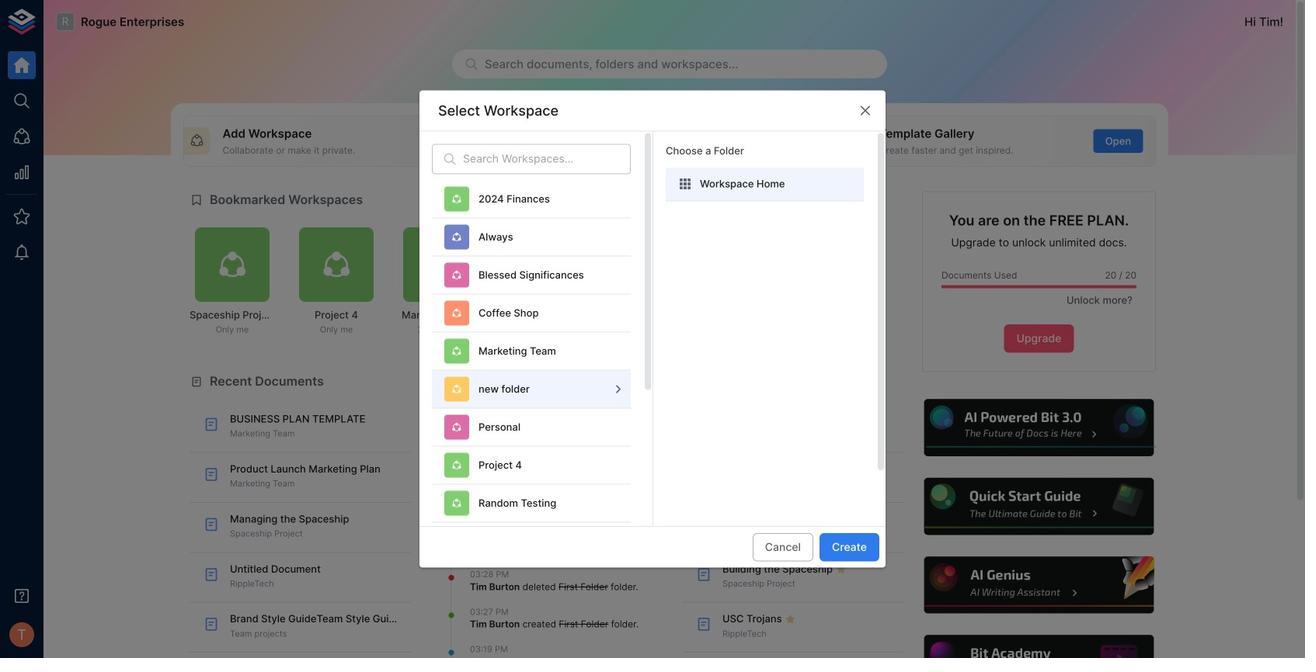 Task type: describe. For each thing, give the bounding box(es) containing it.
2 help image from the top
[[922, 476, 1156, 538]]

4 help image from the top
[[922, 634, 1156, 659]]

3 help image from the top
[[922, 555, 1156, 617]]

Search Workspaces... text field
[[463, 144, 631, 174]]



Task type: vqa. For each thing, say whether or not it's contained in the screenshot.
third "help" image from the bottom of the page
yes



Task type: locate. For each thing, give the bounding box(es) containing it.
help image
[[922, 398, 1156, 459], [922, 476, 1156, 538], [922, 555, 1156, 617], [922, 634, 1156, 659]]

dialog
[[420, 90, 886, 659]]

1 help image from the top
[[922, 398, 1156, 459]]



